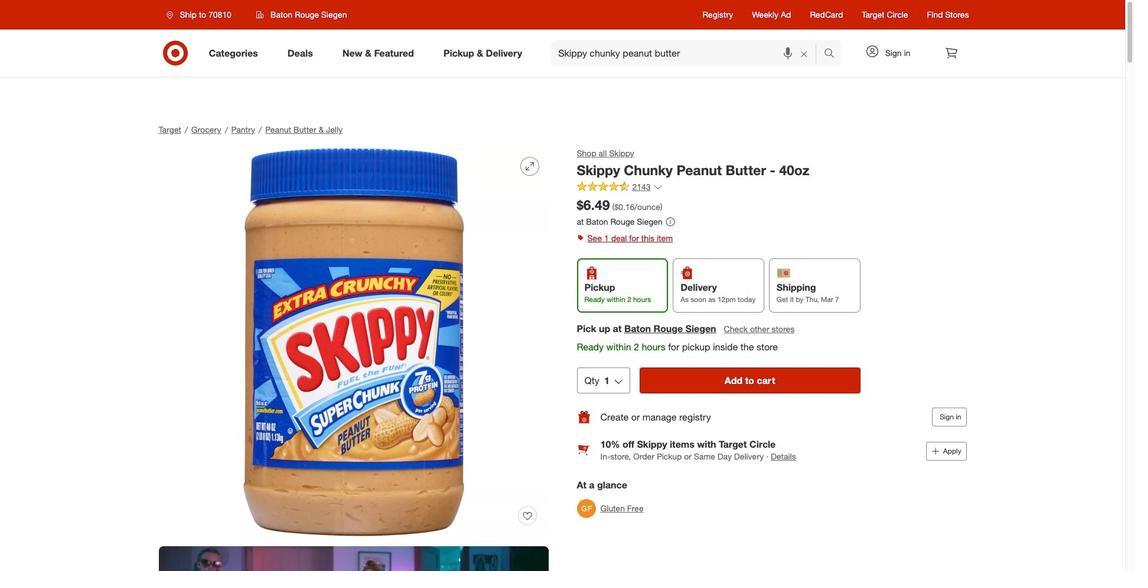 Task type: vqa. For each thing, say whether or not it's contained in the screenshot.
Sign in link
no



Task type: describe. For each thing, give the bounding box(es) containing it.
image gallery element
[[159, 148, 549, 572]]



Task type: locate. For each thing, give the bounding box(es) containing it.
What can we help you find? suggestions appear below search field
[[551, 40, 827, 66]]

skippy chunky peanut butter - 40oz, 1 of 16 image
[[159, 148, 549, 538]]



